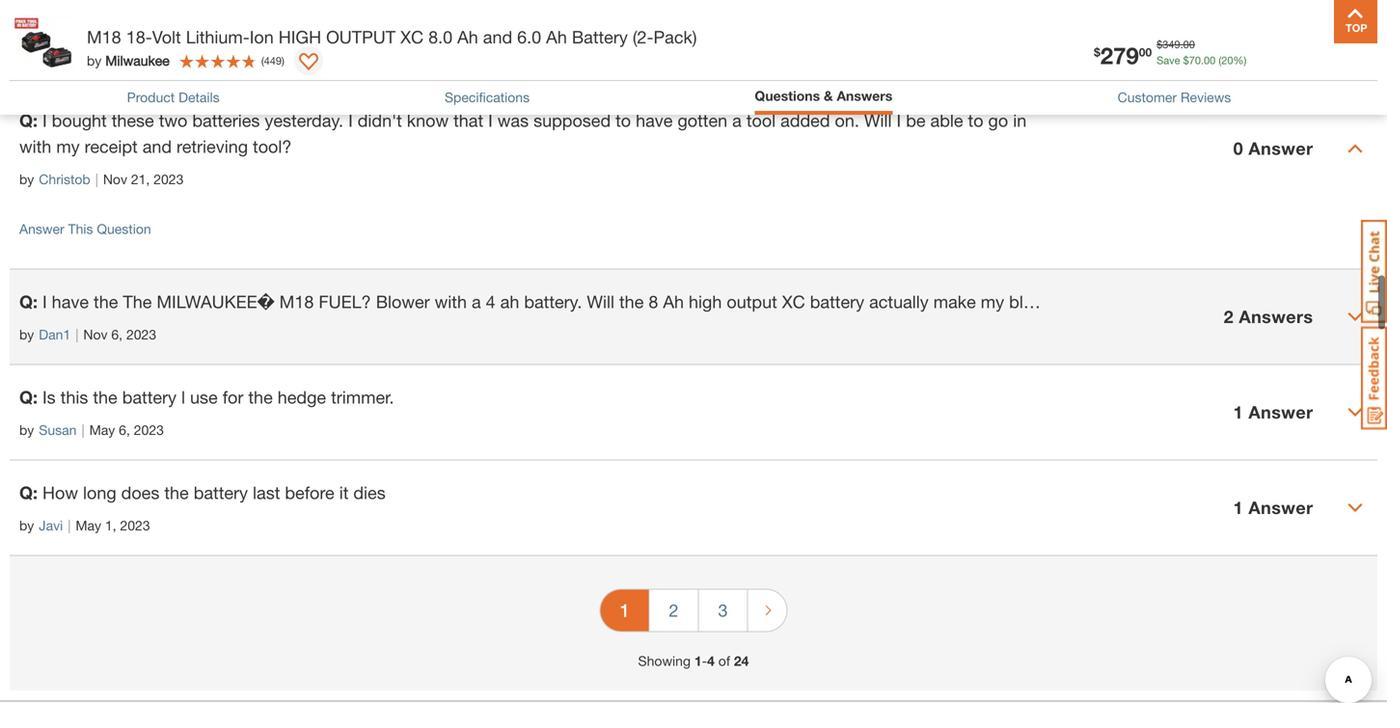 Task type: locate. For each thing, give the bounding box(es) containing it.
q: up by dan1 | nov 6, 2023
[[19, 289, 38, 310]]

battery left last
[[194, 480, 248, 501]]

1 horizontal spatial with
[[435, 289, 467, 310]]

with
[[19, 134, 51, 155], [435, 289, 467, 310]]

questions & answers button
[[755, 86, 893, 110], [755, 86, 893, 106]]

by christob | nov 21, 2023
[[19, 169, 184, 185]]

and left the run at the right top of page
[[1248, 289, 1277, 310]]

by susan | may 6, 2023
[[19, 420, 164, 436]]

by for i have the the milwaukee� m18 fuel? blower with a 4 ah battery.   will the 8 ah high output xc  battery actually make my blower have 50% more power and run 60% longe
[[19, 325, 34, 340]]

m18 18-volt lithium-ion high output xc 8.0 ah and 6.0 ah battery (2-pack)
[[87, 27, 697, 47]]

0 vertical spatial nov
[[103, 169, 127, 185]]

dan1 button
[[39, 323, 71, 343]]

2 horizontal spatial ah
[[663, 289, 684, 310]]

00
[[1183, 38, 1195, 51], [1139, 45, 1152, 59], [1204, 54, 1216, 67]]

6,
[[111, 325, 123, 340], [119, 420, 130, 436]]

1 horizontal spatial showing 1 - 4 of 24
[[638, 651, 749, 667]]

0 horizontal spatial xc
[[400, 27, 424, 47]]

(
[[1219, 54, 1222, 67], [261, 54, 264, 67]]

1 vertical spatial may
[[76, 516, 101, 532]]

2023 for the
[[126, 325, 156, 340]]

4
[[88, 48, 96, 64], [486, 289, 496, 310], [707, 651, 715, 667]]

and inside i bought these two batteries yesterday. i didn't know that i was supposed to have gotten a tool added on. will i be able to go in with my receipt and retrieving tool?
[[142, 134, 172, 155]]

display image
[[299, 53, 318, 72]]

navigation containing 2
[[600, 573, 788, 649]]

0 horizontal spatial (
[[261, 54, 264, 67]]

this
[[68, 219, 93, 235]]

save
[[1157, 54, 1180, 67]]

a
[[732, 108, 742, 129], [472, 289, 481, 310]]

ah right 8.0
[[457, 27, 478, 47]]

1 horizontal spatial answers
[[1239, 304, 1313, 325]]

2 inside 2 link
[[669, 598, 679, 619]]

1 vertical spatial -
[[702, 651, 707, 667]]

1 horizontal spatial 4
[[486, 289, 496, 310]]

1 answer
[[1234, 400, 1313, 421], [1234, 495, 1313, 516]]

4 down 3 link
[[707, 651, 715, 667]]

24 down 3 link
[[734, 651, 749, 667]]

answers left longe
[[1239, 304, 1313, 325]]

xc left 8.0
[[400, 27, 424, 47]]

2 inside questions element
[[1224, 304, 1234, 325]]

m18 left fuel? on the top left
[[279, 289, 314, 310]]

by left susan in the left of the page
[[19, 420, 34, 436]]

1 horizontal spatial xc
[[782, 289, 805, 310]]

q: for q: is this the battery l use for the hedge trimmer.
[[19, 385, 38, 406]]

in
[[1013, 108, 1027, 129]]

-
[[83, 48, 88, 64], [702, 651, 707, 667]]

my
[[56, 134, 80, 155], [981, 289, 1004, 310]]

0 horizontal spatial m18
[[87, 27, 121, 47]]

0 horizontal spatial to
[[616, 108, 631, 129]]

0 vertical spatial 1 answer
[[1234, 400, 1313, 421]]

2 q: from the top
[[19, 289, 38, 310]]

batteries
[[192, 108, 260, 129]]

2023 down the
[[126, 325, 156, 340]]

answer this question
[[19, 219, 151, 235]]

1 1 answer from the top
[[1234, 400, 1313, 421]]

the right this
[[93, 385, 117, 406]]

0 vertical spatial will
[[864, 108, 892, 129]]

1 horizontal spatial .
[[1201, 54, 1204, 67]]

specifications button
[[445, 87, 530, 107], [445, 87, 530, 107]]

$ left the save
[[1094, 45, 1100, 59]]

by left the javi
[[19, 516, 34, 532]]

$ up the save
[[1157, 38, 1163, 51]]

a left tool in the right top of the page
[[732, 108, 742, 129]]

reviews
[[1181, 89, 1231, 105]]

0 horizontal spatial battery
[[122, 385, 177, 406]]

| for is this the battery l use for the hedge trimmer.
[[81, 420, 84, 436]]

1 vertical spatial answers
[[1239, 304, 1313, 325]]

20
[[1222, 54, 1233, 67]]

hedge
[[278, 385, 326, 406]]

by left christob
[[19, 169, 34, 185]]

$ right the save
[[1183, 54, 1189, 67]]

live chat image
[[1361, 220, 1387, 323]]

6.0
[[517, 27, 541, 47]]

my right make
[[981, 289, 1004, 310]]

6, right dan1
[[111, 325, 123, 340]]

1 horizontal spatial a
[[732, 108, 742, 129]]

of down 3 link
[[719, 651, 730, 667]]

|
[[95, 169, 98, 185], [75, 325, 78, 340], [81, 420, 84, 436], [68, 516, 71, 532]]

pack)
[[654, 27, 697, 47]]

to
[[616, 108, 631, 129], [968, 108, 984, 129]]

1 horizontal spatial m18
[[279, 289, 314, 310]]

to right "supposed"
[[616, 108, 631, 129]]

by for i bought these two batteries yesterday. i didn't know that i was supposed to have gotten a tool added on. will i be able to go in with my receipt and retrieving tool?
[[19, 169, 34, 185]]

0 horizontal spatial a
[[472, 289, 481, 310]]

2 for 2 answers
[[1224, 304, 1234, 325]]

6, up does at the left bottom of page
[[119, 420, 130, 436]]

1 answer for q: is this the battery l use for the hedge trimmer.
[[1234, 400, 1313, 421]]

0 horizontal spatial 00
[[1139, 45, 1152, 59]]

0 horizontal spatial showing
[[19, 48, 72, 64]]

gotten
[[678, 108, 728, 129]]

1 vertical spatial 4
[[486, 289, 496, 310]]

1 vertical spatial 1 answer
[[1234, 495, 1313, 516]]

i left be
[[897, 108, 901, 129]]

1 horizontal spatial -
[[702, 651, 707, 667]]

&
[[824, 88, 833, 104]]

showing up the "bought"
[[19, 48, 72, 64]]

( inside "$ 279 00 $ 349 . 00 save $ 70 . 00 ( 20 %)"
[[1219, 54, 1222, 67]]

ah right 8
[[663, 289, 684, 310]]

by left milwaukee
[[87, 53, 102, 68]]

2 horizontal spatial 4
[[707, 651, 715, 667]]

battery
[[572, 27, 628, 47]]

answer this question link
[[19, 219, 151, 235]]

battery left actually
[[810, 289, 864, 310]]

is
[[42, 385, 56, 406]]

0 vertical spatial of
[[100, 48, 111, 64]]

1 vertical spatial 6,
[[119, 420, 130, 436]]

0 vertical spatial .
[[1180, 38, 1183, 51]]

0 horizontal spatial 24
[[115, 48, 130, 64]]

0 horizontal spatial 4
[[88, 48, 96, 64]]

1 horizontal spatial my
[[981, 289, 1004, 310]]

of right product image
[[100, 48, 111, 64]]

i bought these two batteries yesterday. i didn't know that i was supposed to have gotten a tool added on. will i be able to go in with my receipt and retrieving tool?
[[19, 108, 1027, 155]]

0 vertical spatial with
[[19, 134, 51, 155]]

will right battery.
[[587, 289, 615, 310]]

dan1
[[39, 325, 71, 340]]

the right does at the left bottom of page
[[164, 480, 189, 501]]

to left go
[[968, 108, 984, 129]]

2 vertical spatial and
[[1248, 289, 1277, 310]]

)
[[282, 54, 284, 67]]

1 caret image from the top
[[1348, 307, 1363, 323]]

1 horizontal spatial 2
[[1224, 304, 1234, 325]]

run
[[1282, 289, 1307, 310]]

how
[[42, 480, 78, 501]]

output
[[326, 27, 396, 47]]

1 q: from the top
[[19, 108, 38, 129]]

product
[[127, 89, 175, 105]]

2 right more
[[1224, 304, 1234, 325]]

showing 1 - 4 of 24 up the "bought"
[[19, 48, 130, 64]]

have left gotten
[[636, 108, 673, 129]]

2 horizontal spatial $
[[1183, 54, 1189, 67]]

may right susan in the left of the page
[[89, 420, 115, 436]]

.
[[1180, 38, 1183, 51], [1201, 54, 1204, 67]]

1 vertical spatial will
[[587, 289, 615, 310]]

yesterday.
[[265, 108, 344, 129]]

and left 6.0
[[483, 27, 512, 47]]

00 right 70
[[1204, 54, 1216, 67]]

3 link
[[699, 588, 747, 629]]

answers up on.
[[837, 88, 893, 104]]

questions element
[[10, 85, 1387, 554]]

4 left milwaukee
[[88, 48, 96, 64]]

1 horizontal spatial battery
[[194, 480, 248, 501]]

the
[[94, 289, 118, 310], [619, 289, 644, 310], [93, 385, 117, 406], [248, 385, 273, 406], [164, 480, 189, 501]]

battery
[[810, 289, 864, 310], [122, 385, 177, 406], [194, 480, 248, 501]]

q: left is
[[19, 385, 38, 406]]

showing down 2 link
[[638, 651, 691, 667]]

nov right dan1
[[83, 325, 108, 340]]

70
[[1189, 54, 1201, 67]]

1 vertical spatial of
[[719, 651, 730, 667]]

with up christob
[[19, 134, 51, 155]]

the right "for"
[[248, 385, 273, 406]]

( left %)
[[1219, 54, 1222, 67]]

1 horizontal spatial will
[[864, 108, 892, 129]]

0 horizontal spatial my
[[56, 134, 80, 155]]

0 vertical spatial and
[[483, 27, 512, 47]]

| right the javi
[[68, 516, 71, 532]]

milwaukee�
[[157, 289, 275, 310]]

ah right 6.0
[[546, 27, 567, 47]]

0 vertical spatial 4
[[88, 48, 96, 64]]

0 vertical spatial m18
[[87, 27, 121, 47]]

0 horizontal spatial and
[[142, 134, 172, 155]]

2 link
[[650, 588, 698, 629]]

0 vertical spatial a
[[732, 108, 742, 129]]

1 vertical spatial and
[[142, 134, 172, 155]]

1 horizontal spatial have
[[636, 108, 673, 129]]

1 vertical spatial battery
[[122, 385, 177, 406]]

the left 8
[[619, 289, 644, 310]]

2 vertical spatial caret image
[[1348, 498, 1363, 514]]

4 left ah
[[486, 289, 496, 310]]

1 horizontal spatial and
[[483, 27, 512, 47]]

xc right output
[[782, 289, 805, 310]]

by dan1 | nov 6, 2023
[[19, 325, 156, 340]]

0 vertical spatial 2
[[1224, 304, 1234, 325]]

customer reviews button
[[1118, 87, 1231, 107], [1118, 87, 1231, 107]]

q:
[[19, 108, 38, 129], [19, 289, 38, 310], [19, 385, 38, 406], [19, 480, 38, 501]]

more
[[1150, 289, 1189, 310]]

2 to from the left
[[968, 108, 984, 129]]

high
[[689, 289, 722, 310]]

1 ( from the left
[[1219, 54, 1222, 67]]

| right susan in the left of the page
[[81, 420, 84, 436]]

- right product image
[[83, 48, 88, 64]]

1 horizontal spatial $
[[1157, 38, 1163, 51]]

m18 up by milwaukee
[[87, 27, 121, 47]]

3 caret image from the top
[[1348, 498, 1363, 514]]

have up dan1
[[52, 289, 89, 310]]

2023 right 1,
[[120, 516, 150, 532]]

2
[[1224, 304, 1234, 325], [669, 598, 679, 619]]

0 horizontal spatial of
[[100, 48, 111, 64]]

may
[[89, 420, 115, 436], [76, 516, 101, 532]]

1 answer for q: how long does the battery last before it dies
[[1234, 495, 1313, 516]]

0 horizontal spatial showing 1 - 4 of 24
[[19, 48, 130, 64]]

know
[[407, 108, 449, 129]]

navigation
[[600, 573, 788, 649]]

showing 1 - 4 of 24 down 2 link
[[638, 651, 749, 667]]

1 vertical spatial xc
[[782, 289, 805, 310]]

0 vertical spatial -
[[83, 48, 88, 64]]

8.0
[[428, 27, 453, 47]]

2023 right 21,
[[154, 169, 184, 185]]

60%
[[1312, 289, 1348, 310]]

caret image
[[1348, 139, 1363, 154]]

1 vertical spatial nov
[[83, 325, 108, 340]]

caret image
[[1348, 307, 1363, 323], [1348, 403, 1363, 418], [1348, 498, 1363, 514]]

1 vertical spatial 2
[[669, 598, 679, 619]]

00 up 70
[[1183, 38, 1195, 51]]

retrieving
[[177, 134, 248, 155]]

4 q: from the top
[[19, 480, 38, 501]]

24 down 18-
[[115, 48, 130, 64]]

nov left 21,
[[103, 169, 127, 185]]

q: left how
[[19, 480, 38, 501]]

q: left the "bought"
[[19, 108, 38, 129]]

have left 50%
[[1066, 289, 1103, 310]]

questions
[[755, 88, 820, 104]]

2 caret image from the top
[[1348, 403, 1363, 418]]

it
[[339, 480, 349, 501]]

Search Questions & Answers text field
[[302, 0, 949, 3]]

2 horizontal spatial and
[[1248, 289, 1277, 310]]

caret image for trimmer.
[[1348, 403, 1363, 418]]

battery left l on the bottom left
[[122, 385, 177, 406]]

and down two at the top left
[[142, 134, 172, 155]]

| right dan1
[[75, 325, 78, 340]]

a left ah
[[472, 289, 481, 310]]

| right christob
[[95, 169, 98, 185]]

1 vertical spatial m18
[[279, 289, 314, 310]]

( left )
[[261, 54, 264, 67]]

have
[[636, 108, 673, 129], [52, 289, 89, 310], [1066, 289, 1103, 310]]

q: for q: how long does the battery last before it dies
[[19, 480, 38, 501]]

two
[[159, 108, 188, 129]]

2 1 answer from the top
[[1234, 495, 1313, 516]]

i
[[42, 108, 47, 129], [348, 108, 353, 129], [488, 108, 493, 129], [897, 108, 901, 129], [42, 289, 47, 310]]

2023 up does at the left bottom of page
[[134, 420, 164, 436]]

1 vertical spatial with
[[435, 289, 467, 310]]

0 vertical spatial xc
[[400, 27, 424, 47]]

3 q: from the top
[[19, 385, 38, 406]]

will right on.
[[864, 108, 892, 129]]

fuel?
[[319, 289, 371, 310]]

lithium-
[[186, 27, 250, 47]]

0 vertical spatial caret image
[[1348, 307, 1363, 323]]

1 horizontal spatial (
[[1219, 54, 1222, 67]]

- down 3 link
[[702, 651, 707, 667]]

before
[[285, 480, 334, 501]]

caret image for a
[[1348, 307, 1363, 323]]

supposed
[[534, 108, 611, 129]]

1 horizontal spatial 24
[[734, 651, 749, 667]]

2 left 3
[[669, 598, 679, 619]]

0 vertical spatial answers
[[837, 88, 893, 104]]

answers
[[837, 88, 893, 104], [1239, 304, 1313, 325]]

1 vertical spatial .
[[1201, 54, 1204, 67]]

by for how long does the battery last before it dies
[[19, 516, 34, 532]]

by left dan1
[[19, 325, 34, 340]]

0 vertical spatial may
[[89, 420, 115, 436]]

00 left the save
[[1139, 45, 1152, 59]]

0 vertical spatial my
[[56, 134, 80, 155]]

christob
[[39, 169, 90, 185]]

0 horizontal spatial -
[[83, 48, 88, 64]]

1 vertical spatial showing 1 - 4 of 24
[[638, 651, 749, 667]]

may left 1,
[[76, 516, 101, 532]]

with right blower
[[435, 289, 467, 310]]

1 horizontal spatial to
[[968, 108, 984, 129]]

1 vertical spatial caret image
[[1348, 403, 1363, 418]]

my down the "bought"
[[56, 134, 80, 155]]

1 horizontal spatial showing
[[638, 651, 691, 667]]

2 horizontal spatial battery
[[810, 289, 864, 310]]

showing
[[19, 48, 72, 64], [638, 651, 691, 667]]

output
[[727, 289, 777, 310]]

0 horizontal spatial 2
[[669, 598, 679, 619]]

0 horizontal spatial with
[[19, 134, 51, 155]]

volt
[[152, 27, 181, 47]]



Task type: describe. For each thing, give the bounding box(es) containing it.
449
[[264, 54, 282, 67]]

i left the didn't
[[348, 108, 353, 129]]

0 vertical spatial showing 1 - 4 of 24
[[19, 48, 130, 64]]

susan
[[39, 420, 77, 436]]

customer
[[1118, 89, 1177, 105]]

product image image
[[14, 10, 77, 72]]

details
[[179, 89, 220, 105]]

0 horizontal spatial will
[[587, 289, 615, 310]]

2 vertical spatial 4
[[707, 651, 715, 667]]

1 horizontal spatial of
[[719, 651, 730, 667]]

nov for i bought these two batteries yesterday. i didn't know that i was supposed to have gotten a tool added on. will i be able to go in with my receipt and retrieving tool?
[[103, 169, 127, 185]]

0 horizontal spatial have
[[52, 289, 89, 310]]

the
[[123, 289, 152, 310]]

(2-
[[633, 27, 654, 47]]

1 vertical spatial 24
[[734, 651, 749, 667]]

1 to from the left
[[616, 108, 631, 129]]

0 horizontal spatial $
[[1094, 45, 1100, 59]]

( 449 )
[[261, 54, 284, 67]]

does
[[121, 480, 160, 501]]

blower
[[1009, 289, 1062, 310]]

my inside i bought these two batteries yesterday. i didn't know that i was supposed to have gotten a tool added on. will i be able to go in with my receipt and retrieving tool?
[[56, 134, 80, 155]]

1 horizontal spatial 00
[[1183, 38, 1195, 51]]

%)
[[1233, 54, 1247, 67]]

by milwaukee
[[87, 53, 170, 68]]

| for how long does the battery last before it dies
[[68, 516, 71, 532]]

q: for q: i have the the milwaukee� m18 fuel? blower with a 4 ah battery.   will the 8 ah high output xc  battery actually make my blower have 50% more power and run 60% longe
[[19, 289, 38, 310]]

milwaukee
[[105, 53, 170, 68]]

2 ( from the left
[[261, 54, 264, 67]]

m18 inside questions element
[[279, 289, 314, 310]]

high
[[279, 27, 321, 47]]

ah inside questions element
[[663, 289, 684, 310]]

ion
[[250, 27, 274, 47]]

blower
[[376, 289, 430, 310]]

was
[[498, 108, 529, 129]]

didn't
[[358, 108, 402, 129]]

have inside i bought these two batteries yesterday. i didn't know that i was supposed to have gotten a tool added on. will i be able to go in with my receipt and retrieving tool?
[[636, 108, 673, 129]]

q: i have the the milwaukee� m18 fuel? blower with a 4 ah battery.   will the 8 ah high output xc  battery actually make my blower have 50% more power and run 60% longe
[[19, 289, 1387, 310]]

0 horizontal spatial ah
[[457, 27, 478, 47]]

that
[[453, 108, 483, 129]]

nov for i have the the milwaukee� m18 fuel? blower with a 4 ah battery.   will the 8 ah high output xc  battery actually make my blower have 50% more power and run 60% longe
[[83, 325, 108, 340]]

question
[[97, 219, 151, 235]]

will inside i bought these two batteries yesterday. i didn't know that i was supposed to have gotten a tool added on. will i be able to go in with my receipt and retrieving tool?
[[864, 108, 892, 129]]

the left the
[[94, 289, 118, 310]]

0 horizontal spatial answers
[[837, 88, 893, 104]]

6, for battery
[[119, 420, 130, 436]]

q: for q:
[[19, 108, 38, 129]]

1 vertical spatial my
[[981, 289, 1004, 310]]

christob button
[[39, 167, 90, 188]]

349
[[1163, 38, 1180, 51]]

| for i have the the milwaukee� m18 fuel? blower with a 4 ah battery.   will the 8 ah high output xc  battery actually make my blower have 50% more power and run 60% longe
[[75, 325, 78, 340]]

feedback link image
[[1361, 326, 1387, 430]]

2023 for battery
[[134, 420, 164, 436]]

i down specifications
[[488, 108, 493, 129]]

1 horizontal spatial ah
[[546, 27, 567, 47]]

0 answer
[[1234, 136, 1313, 157]]

2 vertical spatial battery
[[194, 480, 248, 501]]

0 vertical spatial 24
[[115, 48, 130, 64]]

1 vertical spatial showing
[[638, 651, 691, 667]]

6, for the
[[111, 325, 123, 340]]

use
[[190, 385, 218, 406]]

i left the "bought"
[[42, 108, 47, 129]]

2 horizontal spatial have
[[1066, 289, 1103, 310]]

| for i bought these two batteries yesterday. i didn't know that i was supposed to have gotten a tool added on. will i be able to go in with my receipt and retrieving tool?
[[95, 169, 98, 185]]

answer for how long does the battery last before it dies
[[1249, 495, 1313, 516]]

answer for is this the battery l use for the hedge trimmer.
[[1249, 400, 1313, 421]]

50%
[[1108, 289, 1145, 310]]

18-
[[126, 27, 152, 47]]

able
[[930, 108, 963, 129]]

and for milwaukee�
[[1248, 289, 1277, 310]]

1,
[[105, 516, 116, 532]]

longe
[[1353, 289, 1387, 310]]

q: how long does the battery last before it dies
[[19, 480, 386, 501]]

xc inside questions element
[[782, 289, 805, 310]]

customer reviews
[[1118, 89, 1231, 105]]

ah
[[500, 289, 519, 310]]

8
[[649, 289, 658, 310]]

0 vertical spatial showing
[[19, 48, 72, 64]]

for
[[223, 385, 243, 406]]

bought
[[52, 108, 107, 129]]

trimmer.
[[331, 385, 394, 406]]

2 answers
[[1224, 304, 1313, 325]]

2 for 2
[[669, 598, 679, 619]]

tool?
[[253, 134, 292, 155]]

0
[[1234, 136, 1244, 157]]

product details
[[127, 89, 220, 105]]

with inside i bought these two batteries yesterday. i didn't know that i was supposed to have gotten a tool added on. will i be able to go in with my receipt and retrieving tool?
[[19, 134, 51, 155]]

may for this
[[89, 420, 115, 436]]

answers inside questions element
[[1239, 304, 1313, 325]]

these
[[112, 108, 154, 129]]

279
[[1100, 41, 1139, 69]]

long
[[83, 480, 116, 501]]

1 vertical spatial a
[[472, 289, 481, 310]]

l
[[181, 385, 185, 406]]

battery.
[[524, 289, 582, 310]]

questions & answers
[[755, 88, 893, 104]]

0 horizontal spatial .
[[1180, 38, 1183, 51]]

power
[[1194, 289, 1243, 310]]

3
[[718, 598, 728, 619]]

actually
[[869, 289, 929, 310]]

i up dan1
[[42, 289, 47, 310]]

answer for i bought these two batteries yesterday. i didn't know that i was supposed to have gotten a tool added on. will i be able to go in with my receipt and retrieving tool?
[[1249, 136, 1313, 157]]

0 vertical spatial battery
[[810, 289, 864, 310]]

a inside i bought these two batteries yesterday. i didn't know that i was supposed to have gotten a tool added on. will i be able to go in with my receipt and retrieving tool?
[[732, 108, 742, 129]]

receipt
[[85, 134, 138, 155]]

last
[[253, 480, 280, 501]]

q: is this the battery l use for the hedge trimmer.
[[19, 385, 394, 406]]

by for is this the battery l use for the hedge trimmer.
[[19, 420, 34, 436]]

specifications
[[445, 89, 530, 105]]

may for long
[[76, 516, 101, 532]]

added
[[781, 108, 830, 129]]

4 inside questions element
[[486, 289, 496, 310]]

and for yesterday.
[[142, 134, 172, 155]]

2 horizontal spatial 00
[[1204, 54, 1216, 67]]

2023 for the
[[120, 516, 150, 532]]

on.
[[835, 108, 859, 129]]

$ 279 00 $ 349 . 00 save $ 70 . 00 ( 20 %)
[[1094, 38, 1247, 69]]

make
[[934, 289, 976, 310]]

be
[[906, 108, 926, 129]]

tool
[[747, 108, 776, 129]]

javi
[[39, 516, 63, 532]]

top button
[[1334, 0, 1378, 43]]

21,
[[131, 169, 150, 185]]

go
[[988, 108, 1008, 129]]

this
[[60, 385, 88, 406]]



Task type: vqa. For each thing, say whether or not it's contained in the screenshot.
Save
yes



